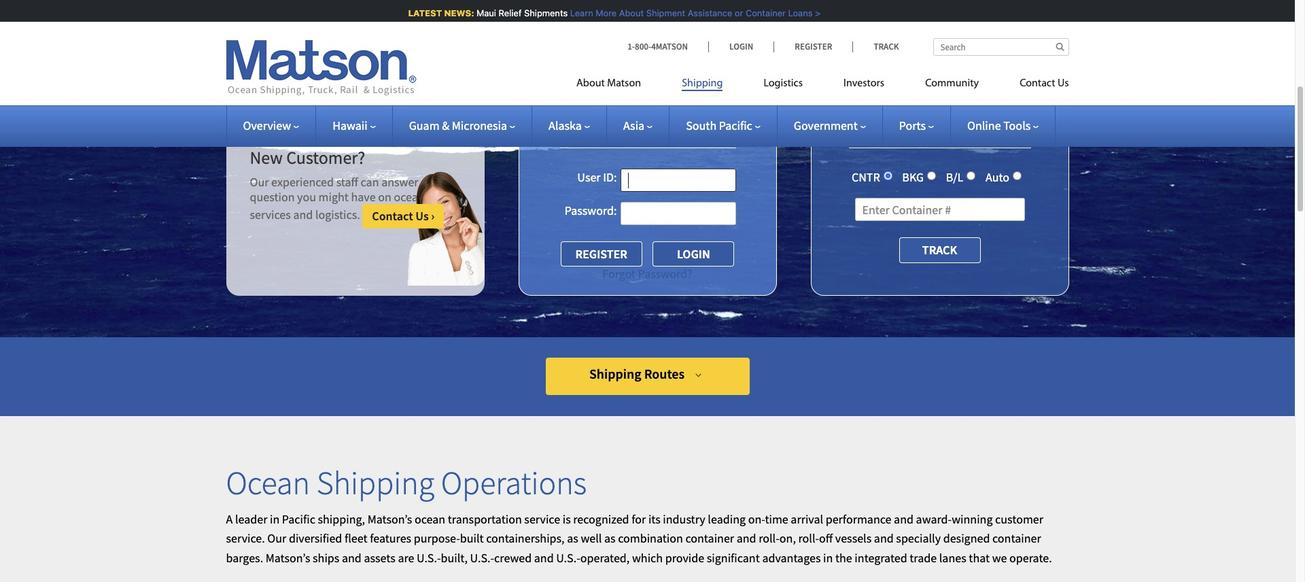 Task type: describe. For each thing, give the bounding box(es) containing it.
request
[[597, 1, 645, 18]]

operations
[[441, 462, 587, 503]]

built
[[460, 531, 484, 546]]

logistics link
[[744, 71, 824, 99]]

track link
[[853, 41, 899, 52]]

and down on- at right
[[737, 531, 757, 546]]

our inside the "our experienced staff can answer any question you might have on ocean services and logistics."
[[250, 174, 269, 190]]

on,
[[780, 531, 796, 546]]

online tools
[[968, 118, 1031, 133]]

performance
[[826, 511, 892, 527]]

or
[[733, 7, 742, 18]]

2 container from the left
[[993, 531, 1042, 546]]

asia
[[624, 118, 645, 133]]

any
[[421, 174, 440, 190]]

1 horizontal spatial pacific
[[719, 118, 753, 133]]

features
[[370, 531, 412, 546]]

request a quote ›
[[597, 1, 699, 18]]

might
[[319, 189, 349, 205]]

fleet
[[345, 531, 368, 546]]

matson
[[607, 78, 641, 89]]

us for contact us ›
[[416, 208, 429, 224]]

ocean inside a leader in pacific shipping, matson's ocean transportation service is recognized for its industry leading on-time arrival performance and award-winning customer service. our diversified fleet features purpose-built containerships, as well as combination container and roll-on, roll-off vessels and specially designed container barges. matson's ships and assets are u.s.-built, u.s.-crewed and u.s.-operated, which provide significant advantages in the integrated trade lanes that we operate.
[[415, 511, 446, 527]]

track for track link
[[874, 41, 899, 52]]

on
[[378, 189, 392, 205]]

routes
[[644, 365, 685, 382]]

CNTR radio
[[884, 171, 893, 180]]

1-800-4matson link
[[628, 41, 709, 52]]

2 roll- from the left
[[799, 531, 820, 546]]

you
[[297, 189, 316, 205]]

assistance
[[686, 7, 731, 18]]

service.
[[226, 531, 265, 546]]

staff
[[336, 174, 358, 190]]

learn more about shipment assistance or container loans > link
[[569, 7, 819, 18]]

hawaii link
[[333, 118, 376, 133]]

advantages
[[763, 550, 821, 566]]

quote
[[657, 1, 693, 18]]

overview link
[[243, 118, 299, 133]]

3 u.s.- from the left
[[556, 550, 581, 566]]

service
[[387, 106, 444, 129]]

industry
[[663, 511, 706, 527]]

hawaii
[[333, 118, 368, 133]]

customer
[[996, 511, 1044, 527]]

contact us link
[[1000, 71, 1069, 99]]

1-
[[628, 41, 635, 52]]

asia link
[[624, 118, 653, 133]]

1 u.s.- from the left
[[417, 550, 441, 566]]

800-
[[635, 41, 652, 52]]

assets
[[364, 550, 396, 566]]

investors
[[844, 78, 885, 89]]

for
[[632, 511, 646, 527]]

about matson link
[[577, 71, 662, 99]]

contact us ›
[[372, 208, 435, 224]]

the
[[836, 550, 853, 566]]

latest news: maui relief shipments learn more about shipment assistance or container loans >
[[407, 7, 819, 18]]

leading
[[708, 511, 746, 527]]

1 vertical spatial login
[[671, 107, 715, 129]]

have
[[351, 189, 376, 205]]

our inside a leader in pacific shipping, matson's ocean transportation service is recognized for its industry leading on-time arrival performance and award-winning customer service. our diversified fleet features purpose-built containerships, as well as combination container and roll-on, roll-off vessels and specially designed container barges. matson's ships and assets are u.s.-built, u.s.-crewed and u.s.-operated, which provide significant advantages in the integrated trade lanes that we operate.
[[267, 531, 287, 546]]

container
[[744, 7, 784, 18]]

>
[[814, 7, 819, 18]]

significant
[[707, 550, 760, 566]]

auto
[[986, 169, 1010, 185]]

Enter Container # text field
[[855, 198, 1025, 221]]

we
[[993, 550, 1008, 566]]

a leader in pacific shipping, matson's ocean transportation service is recognized for its industry leading on-time arrival performance and award-winning customer service. our diversified fleet features purpose-built containerships, as well as combination container and roll-on, roll-off vessels and specially designed container barges. matson's ships and assets are u.s.-built, u.s.-crewed and u.s.-operated, which provide significant advantages in the integrated trade lanes that we operate.
[[226, 511, 1053, 566]]

client login
[[622, 107, 715, 129]]

shipping routes
[[590, 365, 685, 382]]

1 roll- from the left
[[759, 531, 780, 546]]

more
[[594, 7, 615, 18]]

experienced
[[271, 174, 334, 190]]

contact us
[[1020, 78, 1069, 89]]

2 vertical spatial shipping
[[317, 462, 435, 503]]

alaska
[[549, 118, 582, 133]]

2 as from the left
[[605, 531, 616, 546]]

contact for contact us ›
[[372, 208, 413, 224]]

recognized
[[573, 511, 629, 527]]

government
[[794, 118, 858, 133]]

built,
[[441, 550, 468, 566]]

blue matson logo with ocean, shipping, truck, rail and logistics written beneath it. image
[[226, 40, 417, 96]]

4matson
[[652, 41, 688, 52]]

contact for contact us
[[1020, 78, 1056, 89]]

1 horizontal spatial register link
[[774, 41, 853, 52]]

shipping for shipping
[[682, 78, 723, 89]]

password:
[[565, 203, 617, 218]]

provide
[[666, 550, 705, 566]]

login link
[[709, 41, 774, 52]]

logistics
[[764, 78, 803, 89]]

password?
[[638, 266, 693, 282]]

bkg
[[903, 169, 924, 185]]

track button
[[899, 238, 981, 263]]

are
[[398, 550, 414, 566]]

learn
[[569, 7, 592, 18]]

track for track button
[[923, 242, 958, 258]]

its
[[649, 511, 661, 527]]

off
[[820, 531, 833, 546]]

1 vertical spatial register
[[576, 246, 628, 262]]

&
[[442, 118, 450, 133]]

loans
[[787, 7, 811, 18]]

well
[[581, 531, 602, 546]]

ocean inside the "our experienced staff can answer any question you might have on ocean services and logistics."
[[394, 189, 425, 205]]

ocean shipping operations
[[226, 462, 587, 503]]

Password: password field
[[621, 202, 736, 225]]

search image
[[1056, 42, 1065, 51]]

BKG radio
[[928, 171, 937, 180]]



Task type: vqa. For each thing, say whether or not it's contained in the screenshot.
call in the 'Individual/One-time shipping other containerized commodities: BOOK/QUOTE – please call 1-800-962- 8766: or'
no



Task type: locate. For each thing, give the bounding box(es) containing it.
shipping for shipping routes
[[590, 365, 642, 382]]

tools
[[1004, 118, 1031, 133]]

0 vertical spatial us
[[1058, 78, 1069, 89]]

micronesia
[[452, 118, 507, 133]]

pacific inside a leader in pacific shipping, matson's ocean transportation service is recognized for its industry leading on-time arrival performance and award-winning customer service. our diversified fleet features purpose-built containerships, as well as combination container and roll-on, roll-off vessels and specially designed container barges. matson's ships and assets are u.s.-built, u.s.-crewed and u.s.-operated, which provide significant advantages in the integrated trade lanes that we operate.
[[282, 511, 315, 527]]

ports link
[[900, 118, 934, 133]]

1 vertical spatial about
[[577, 78, 605, 89]]

1 horizontal spatial roll-
[[799, 531, 820, 546]]

0 vertical spatial login
[[730, 41, 754, 52]]

in right leader at the bottom left of the page
[[270, 511, 280, 527]]

services and
[[250, 207, 313, 223]]

latest
[[407, 7, 441, 18]]

1 container from the left
[[686, 531, 735, 546]]

our down new
[[250, 174, 269, 190]]

new customer?
[[250, 146, 365, 169]]

guam
[[409, 118, 440, 133]]

register down >
[[795, 41, 833, 52]]

barges.
[[226, 550, 263, 566]]

and down containerships,
[[534, 550, 554, 566]]

login down or
[[730, 41, 754, 52]]

0 vertical spatial contact
[[1020, 78, 1056, 89]]

0 vertical spatial pacific
[[719, 118, 753, 133]]

None button
[[653, 241, 735, 267]]

u.s.-
[[417, 550, 441, 566], [470, 550, 494, 566], [556, 550, 581, 566]]

0 vertical spatial our
[[250, 174, 269, 190]]

User ID: text field
[[621, 169, 736, 192]]

0 vertical spatial register
[[795, 41, 833, 52]]

service
[[525, 511, 560, 527]]

pacific up diversified
[[282, 511, 315, 527]]

about
[[618, 7, 642, 18], [577, 78, 605, 89]]

0 vertical spatial in
[[270, 511, 280, 527]]

ships
[[313, 550, 340, 566]]

1 horizontal spatial us
[[1058, 78, 1069, 89]]

ocean
[[226, 462, 310, 503]]

1 horizontal spatial u.s.-
[[470, 550, 494, 566]]

1 vertical spatial ›
[[431, 208, 435, 224]]

1 vertical spatial pacific
[[282, 511, 315, 527]]

› down any
[[431, 208, 435, 224]]

designed
[[944, 531, 990, 546]]

1 vertical spatial shipment
[[946, 107, 1022, 129]]

can
[[361, 174, 379, 190]]

winning
[[952, 511, 993, 527]]

shipping routes link
[[546, 358, 750, 395]]

online tools link
[[968, 118, 1039, 133]]

1 as from the left
[[567, 531, 579, 546]]

0 vertical spatial ›
[[695, 1, 699, 18]]

2 u.s.- from the left
[[470, 550, 494, 566]]

forgot password? link
[[603, 266, 693, 282]]

us down search icon
[[1058, 78, 1069, 89]]

and up specially
[[894, 511, 914, 527]]

1 horizontal spatial register
[[795, 41, 833, 52]]

containerships,
[[486, 531, 565, 546]]

as right well
[[605, 531, 616, 546]]

us inside contact us › link
[[416, 208, 429, 224]]

about left matson on the left top of the page
[[577, 78, 605, 89]]

0 vertical spatial shipment
[[645, 7, 684, 18]]

0 vertical spatial shipping
[[682, 78, 723, 89]]

our right service.
[[267, 531, 287, 546]]

0 horizontal spatial container
[[686, 531, 735, 546]]

track shipment
[[899, 107, 1022, 129]]

leader
[[235, 511, 268, 527]]

shipping left routes
[[590, 365, 642, 382]]

1 horizontal spatial shipment
[[946, 107, 1022, 129]]

Search search field
[[933, 38, 1069, 56]]

south
[[686, 118, 717, 133]]

0 vertical spatial ocean
[[394, 189, 425, 205]]

id:
[[603, 169, 617, 185]]

ocean up purpose-
[[415, 511, 446, 527]]

1 horizontal spatial shipping
[[590, 365, 642, 382]]

user
[[578, 169, 601, 185]]

about left a
[[618, 7, 642, 18]]

us for contact us
[[1058, 78, 1069, 89]]

login
[[730, 41, 754, 52], [671, 107, 715, 129]]

0 horizontal spatial register link
[[561, 241, 642, 267]]

our experienced staff can answer any question you might have on ocean services and logistics.
[[250, 174, 440, 223]]

guam & micronesia
[[409, 118, 507, 133]]

about inside the top menu navigation
[[577, 78, 605, 89]]

and down fleet
[[342, 550, 362, 566]]

matson's down diversified
[[266, 550, 310, 566]]

1 vertical spatial track
[[899, 107, 942, 129]]

0 horizontal spatial contact
[[372, 208, 413, 224]]

0 horizontal spatial about
[[577, 78, 605, 89]]

us inside contact us link
[[1058, 78, 1069, 89]]

track down "enter container #" text field
[[923, 242, 958, 258]]

container
[[686, 531, 735, 546], [993, 531, 1042, 546]]

1 vertical spatial ocean
[[415, 511, 446, 527]]

matson's up features on the left of page
[[368, 511, 412, 527]]

u.s.- down purpose-
[[417, 550, 441, 566]]

overview
[[243, 118, 291, 133]]

top menu navigation
[[577, 71, 1069, 99]]

0 horizontal spatial matson's
[[266, 550, 310, 566]]

track inside button
[[923, 242, 958, 258]]

is
[[563, 511, 571, 527]]

register up forgot
[[576, 246, 628, 262]]

which
[[632, 550, 663, 566]]

0 vertical spatial about
[[618, 7, 642, 18]]

0 vertical spatial register link
[[774, 41, 853, 52]]

shipping up shipping,
[[317, 462, 435, 503]]

0 horizontal spatial us
[[416, 208, 429, 224]]

contact up tools
[[1020, 78, 1056, 89]]

operated,
[[581, 550, 630, 566]]

contact inside the top menu navigation
[[1020, 78, 1056, 89]]

b/l
[[946, 169, 964, 185]]

crewed
[[494, 550, 532, 566]]

shipping up the south
[[682, 78, 723, 89]]

1 vertical spatial us
[[416, 208, 429, 224]]

contact us › link
[[363, 204, 444, 228]]

news:
[[443, 7, 473, 18]]

0 horizontal spatial as
[[567, 531, 579, 546]]

customer
[[308, 106, 383, 129]]

0 horizontal spatial ›
[[431, 208, 435, 224]]

› right quote
[[695, 1, 699, 18]]

0 horizontal spatial in
[[270, 511, 280, 527]]

0 vertical spatial matson's
[[368, 511, 412, 527]]

0 horizontal spatial roll-
[[759, 531, 780, 546]]

vessels
[[836, 531, 872, 546]]

0 horizontal spatial register
[[576, 246, 628, 262]]

relief
[[497, 7, 520, 18]]

image of smiling customer service agent ready to help. image
[[407, 172, 485, 285]]

purpose-
[[414, 531, 460, 546]]

1 horizontal spatial container
[[993, 531, 1042, 546]]

1 vertical spatial our
[[267, 531, 287, 546]]

pacific right the south
[[719, 118, 753, 133]]

about matson
[[577, 78, 641, 89]]

question
[[250, 189, 295, 205]]

maui
[[475, 7, 495, 18]]

B/L radio
[[967, 171, 976, 180]]

ocean up contact us ›
[[394, 189, 425, 205]]

1 vertical spatial contact
[[372, 208, 413, 224]]

community link
[[905, 71, 1000, 99]]

customer?
[[286, 146, 365, 169]]

roll- down time at the right
[[759, 531, 780, 546]]

u.s.- down is
[[556, 550, 581, 566]]

new
[[250, 146, 283, 169]]

1 horizontal spatial ›
[[695, 1, 699, 18]]

us
[[1058, 78, 1069, 89], [416, 208, 429, 224]]

in left the
[[824, 550, 833, 566]]

trade
[[910, 550, 937, 566]]

roll-
[[759, 531, 780, 546], [799, 531, 820, 546]]

0 horizontal spatial u.s.-
[[417, 550, 441, 566]]

1 vertical spatial in
[[824, 550, 833, 566]]

client
[[622, 107, 668, 129]]

1 horizontal spatial login
[[730, 41, 754, 52]]

1 horizontal spatial matson's
[[368, 511, 412, 527]]

pacific
[[719, 118, 753, 133], [282, 511, 315, 527]]

2 vertical spatial track
[[923, 242, 958, 258]]

2 horizontal spatial shipping
[[682, 78, 723, 89]]

request a quote › link
[[546, 0, 750, 28]]

1 horizontal spatial about
[[618, 7, 642, 18]]

shipping inside shipping routes link
[[590, 365, 642, 382]]

1 vertical spatial matson's
[[266, 550, 310, 566]]

guam & micronesia link
[[409, 118, 516, 133]]

as left well
[[567, 531, 579, 546]]

None search field
[[933, 38, 1069, 56]]

roll- down arrival
[[799, 531, 820, 546]]

online
[[968, 118, 1001, 133]]

diversified
[[289, 531, 342, 546]]

login down shipping "link"
[[671, 107, 715, 129]]

0 horizontal spatial login
[[671, 107, 715, 129]]

register link down password:
[[561, 241, 642, 267]]

1 horizontal spatial in
[[824, 550, 833, 566]]

track for track shipment
[[899, 107, 942, 129]]

that
[[969, 550, 990, 566]]

0 horizontal spatial pacific
[[282, 511, 315, 527]]

1 horizontal spatial as
[[605, 531, 616, 546]]

customer service
[[308, 106, 444, 129]]

shipping link
[[662, 71, 744, 99]]

track up investors
[[874, 41, 899, 52]]

0 horizontal spatial shipment
[[645, 7, 684, 18]]

forgot password?
[[603, 266, 693, 282]]

south pacific link
[[686, 118, 761, 133]]

shipping inside shipping "link"
[[682, 78, 723, 89]]

container down customer
[[993, 531, 1042, 546]]

register link down >
[[774, 41, 853, 52]]

award-
[[916, 511, 952, 527]]

a
[[647, 1, 654, 18]]

1 vertical spatial register link
[[561, 241, 642, 267]]

1 horizontal spatial contact
[[1020, 78, 1056, 89]]

cntr
[[852, 169, 881, 185]]

track down community link
[[899, 107, 942, 129]]

Auto radio
[[1013, 171, 1022, 180]]

us down any
[[416, 208, 429, 224]]

0 horizontal spatial shipping
[[317, 462, 435, 503]]

0 vertical spatial track
[[874, 41, 899, 52]]

container down leading
[[686, 531, 735, 546]]

contact down on
[[372, 208, 413, 224]]

2 horizontal spatial u.s.-
[[556, 550, 581, 566]]

alaska link
[[549, 118, 590, 133]]

south pacific
[[686, 118, 753, 133]]

u.s.- down "built"
[[470, 550, 494, 566]]

government link
[[794, 118, 866, 133]]

and up integrated
[[874, 531, 894, 546]]

1 vertical spatial shipping
[[590, 365, 642, 382]]



